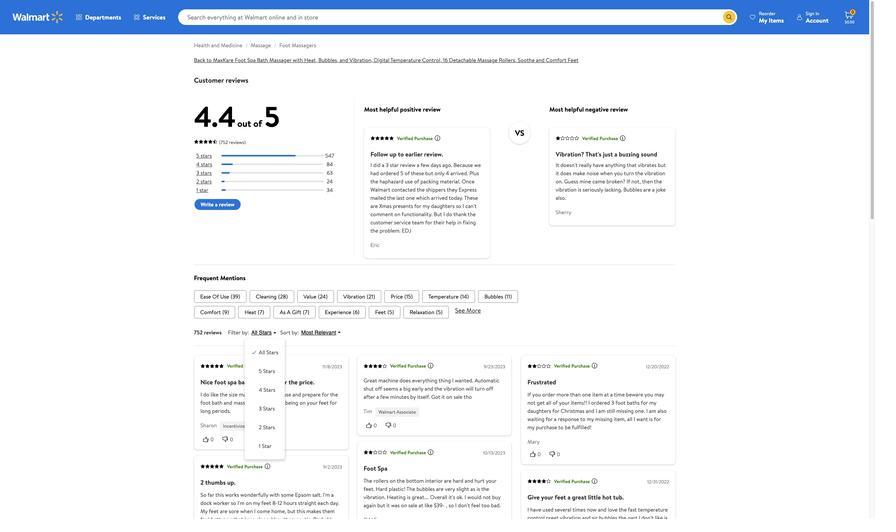 Task type: describe. For each thing, give the bounding box(es) containing it.
a left joke
[[652, 186, 655, 194]]

0 vertical spatial bath
[[238, 378, 250, 387]]

it inside vibration? that's just a buzzing sound it doesn't really have anything that vibrates but it does make noise when you turn the vibration on. guess mine came broken? if not, then the vibration is seriously lacking. bubbles are a joke also.
[[556, 170, 559, 178]]

2 horizontal spatial you
[[645, 391, 653, 399]]

feet up come
[[261, 500, 271, 508]]

on inside i do like the size making it easier to use and prepare for the foot bath and massage. useful after being on your feet for long periods.
[[299, 399, 305, 407]]

purchase for 9/2/2023
[[244, 464, 263, 470]]

my down waiting at the right bottom of the page
[[527, 424, 535, 432]]

list item containing experience
[[319, 306, 366, 319]]

1 horizontal spatial this
[[296, 508, 305, 516]]

bubbles (11)
[[485, 293, 512, 301]]

prepare
[[302, 391, 321, 399]]

seems
[[384, 385, 398, 393]]

is right as
[[477, 486, 480, 494]]

a up the several
[[567, 494, 570, 502]]

use inside i do like the size making it easier to use and prepare for the foot bath and massage. useful after being on your feet for long periods.
[[283, 391, 291, 399]]

your inside i do like the size making it easier to use and prepare for the foot bath and massage. useful after being on your feet for long periods.
[[307, 399, 317, 407]]

are up "very" in the right bottom of the page
[[444, 478, 452, 485]]

sale inside the rollers on the bottom interior are hard and hurt your feet. hard plastic! the bubbles are very slight as is the vibration.  heating is great…. overall it's ok. i would not buy again but it was on sale  at like $39- , so i don't feel too bad.
[[409, 502, 418, 510]]

1 vertical spatial walmart
[[379, 409, 396, 416]]

with inside so far this works wonderfully with some epsom salt. i'm a dock worker so i'm on my feet 8-12 hours straight each day. my feet are sore when i come home, but this makes them feel better so that i can sleep. very therapeutic. proba
[[270, 492, 280, 499]]

bubbles inside the rollers on the bottom interior are hard and hurt your feet. hard plastic! the bubbles are very slight as is the vibration.  heating is great…. overall it's ok. i would not buy again but it was on sale  at like $39- , so i don't feel too bad.
[[417, 486, 435, 494]]

of left the these
[[405, 170, 410, 178]]

review
[[248, 423, 263, 430]]

(28)
[[278, 293, 288, 301]]

hard
[[376, 486, 388, 494]]

the up the "which"
[[417, 186, 425, 194]]

my down may
[[649, 399, 656, 407]]

service
[[394, 219, 411, 227]]

use
[[220, 293, 229, 301]]

5 inside option group
[[259, 368, 262, 375]]

1 horizontal spatial spa
[[378, 465, 388, 473]]

foot inside i do like the size making it easier to use and prepare for the foot bath and massage. useful after being on your feet for long periods.
[[200, 399, 210, 407]]

All Stars radio
[[251, 349, 257, 355]]

2 (7) from the left
[[303, 309, 309, 316]]

but inside "follow up to earlier review. i did a 3 star review a few days ago. because we had ordered 5 of these but only 4 arrived. plus the haphazard use of packing material. once walmart contacted the shippers they express mailed the last one which arrived today.  these are xmas presents for my daughters so i can't comment on functionality.  but i do thank the customer service team for their help in fixing the problem.  edj"
[[425, 170, 433, 178]]

verified purchase information image for 2 thumbs up.
[[264, 464, 270, 470]]

the right prepare
[[330, 391, 338, 399]]

1 horizontal spatial with
[[293, 56, 303, 64]]

verified up that's
[[582, 135, 599, 142]]

christmas
[[561, 407, 584, 415]]

and up being
[[292, 391, 301, 399]]

all stars button
[[249, 329, 280, 336]]

bubbles inside list item
[[485, 293, 503, 301]]

far
[[207, 492, 214, 499]]

incentivized review
[[223, 423, 263, 430]]

5 stars
[[259, 368, 275, 375]]

automatic
[[475, 377, 500, 385]]

purchase for 12/31/2022
[[571, 479, 590, 485]]

Search search field
[[178, 9, 737, 25]]

air
[[592, 515, 598, 520]]

5 up 4 stars
[[196, 152, 199, 160]]

verified purchase for 10/13/2023
[[390, 450, 426, 456]]

bubbles,
[[319, 56, 338, 64]]

order
[[542, 391, 555, 399]]

great inside i have used several times now and love the fast temperature control great vibration and air bubbles the part i don't like i
[[546, 515, 558, 520]]

being
[[285, 399, 298, 407]]

overall
[[430, 494, 448, 502]]

to right back
[[207, 56, 212, 64]]

a left time
[[610, 391, 613, 399]]

stars down 'easier'
[[263, 405, 275, 413]]

turn inside great machine does everything thing i wanted. automatic shut off seems a big early and the vibration will turn off after a few minutes by itself. got it on sale tho
[[475, 385, 485, 393]]

of inside '4.4 out of 5'
[[253, 117, 262, 130]]

stars up massager
[[263, 368, 275, 375]]

xmas
[[379, 203, 392, 210]]

purchase up just
[[600, 135, 618, 142]]

hot
[[602, 494, 612, 502]]

waiting
[[527, 416, 544, 424]]

0 vertical spatial i'm
[[323, 492, 330, 499]]

i left want
[[634, 416, 635, 424]]

it's
[[449, 494, 455, 502]]

digital
[[374, 56, 390, 64]]

was
[[391, 502, 400, 510]]

verified purchase information image up item
[[591, 363, 598, 369]]

does inside vibration? that's just a buzzing sound it doesn't really have anything that vibrates but it does make noise when you turn the vibration on. guess mine came broken? if not, then the vibration is seriously lacking. bubbles are a joke also.
[[560, 170, 572, 178]]

are inside so far this works wonderfully with some epsom salt. i'm a dock worker so i'm on my feet 8-12 hours straight each day. my feet are sore when i come home, but this makes them feel better so that i can sleep. very therapeutic. proba
[[220, 508, 227, 516]]

list item containing temperature
[[422, 291, 475, 303]]

0 vertical spatial temperature
[[391, 56, 421, 64]]

2 off from the left
[[486, 385, 494, 393]]

feet up better
[[209, 508, 218, 516]]

do inside "follow up to earlier review. i did a 3 star review a few days ago. because we had ordered 5 of these but only 4 arrived. plus the haphazard use of packing material. once walmart contacted the shippers they express mailed the last one which arrived today.  these are xmas presents for my daughters so i can't comment on functionality.  but i do thank the customer service team for their help in fixing the problem.  edj"
[[446, 211, 452, 219]]

4.4
[[194, 97, 236, 136]]

752
[[194, 329, 203, 337]]

daughters inside if you order more than one item at a time beware you may not get all of your items!! i ordered 3 foot baths for my daughters for christmas and i am still missing one.  i am also waiting for a response to my missing item, all i want is for my purchase to be fulfilled!
[[527, 407, 551, 415]]

3 stars
[[259, 405, 275, 413]]

i left 'still'
[[596, 407, 597, 415]]

0 vertical spatial verified purchase information image
[[428, 363, 434, 369]]

cleaning
[[256, 293, 277, 301]]

4 stars
[[196, 161, 212, 168]]

the up not,
[[635, 170, 643, 178]]

which
[[416, 194, 430, 202]]

(14)
[[460, 293, 469, 301]]

(11)
[[505, 293, 512, 301]]

a up the these
[[417, 161, 420, 169]]

i down ok. on the bottom right of the page
[[455, 502, 457, 510]]

on inside so far this works wonderfully with some epsom salt. i'm a dock worker so i'm on my feet 8-12 hours straight each day. my feet are sore when i come home, but this makes them feel better so that i can sleep. very therapeutic. proba
[[246, 500, 252, 508]]

that inside so far this works wonderfully with some epsom salt. i'm a dock worker so i'm on my feet 8-12 hours straight each day. my feet are sore when i come home, but this makes them feel better so that i can sleep. very therapeutic. proba
[[233, 516, 243, 520]]

10/13/2023
[[483, 450, 506, 457]]

each
[[317, 500, 329, 508]]

0 button down purchase
[[547, 451, 566, 459]]

feet up the several
[[555, 494, 566, 502]]

arrived.
[[451, 170, 468, 178]]

temperature (14)
[[429, 293, 469, 301]]

my up fulfilled!
[[587, 416, 594, 424]]

the left fast
[[619, 507, 627, 514]]

comfort (9)
[[200, 309, 229, 316]]

follow up to earlier review. i did a 3 star review a few days ago. because we had ordered 5 of these but only 4 arrived. plus the haphazard use of packing material. once walmart contacted the shippers they express mailed the last one which arrived today.  these are xmas presents for my daughters so i can't comment on functionality.  but i do thank the customer service team for their help in fixing the problem.  edj
[[371, 150, 481, 235]]

on up 'plastic!'
[[390, 478, 396, 485]]

makes
[[306, 508, 321, 516]]

not,
[[632, 178, 641, 186]]

it inside great machine does everything thing i wanted. automatic shut off seems a big early and the vibration will turn off after a few minutes by itself. got it on sale tho
[[442, 393, 445, 401]]

bath
[[257, 56, 268, 64]]

the left part
[[618, 515, 626, 520]]

experience (6)
[[325, 309, 360, 316]]

mailed
[[371, 194, 386, 202]]

1 vertical spatial the
[[407, 486, 416, 494]]

buy
[[492, 494, 501, 502]]

incentivized
[[223, 423, 247, 430]]

reviews for 752 reviews
[[204, 329, 222, 337]]

broken?
[[607, 178, 626, 186]]

2 vertical spatial foot
[[364, 465, 376, 473]]

today.
[[449, 194, 463, 202]]

3 up 2 stars at top
[[196, 169, 199, 177]]

all inside popup button
[[251, 330, 257, 336]]

thank
[[454, 211, 467, 219]]

3 inside option group
[[259, 405, 262, 413]]

most for most relevant
[[301, 330, 313, 336]]

do inside i do like the size making it easier to use and prepare for the foot bath and massage. useful after being on your feet for long periods.
[[203, 391, 209, 399]]

star inside "follow up to earlier review. i did a 3 star review a few days ago. because we had ordered 5 of these but only 4 arrived. plus the haphazard use of packing material. once walmart contacted the shippers they express mailed the last one which arrived today.  these are xmas presents for my daughters so i can't comment on functionality.  but i do thank the customer service team for their help in fixing the problem.  edj"
[[390, 161, 399, 169]]

1 horizontal spatial all
[[627, 416, 632, 424]]

review right negative
[[610, 105, 628, 114]]

the down had
[[371, 178, 378, 186]]

shut
[[364, 385, 374, 393]]

0 button down sharon
[[200, 436, 220, 444]]

the left price.
[[288, 378, 298, 387]]

vibration down guess
[[556, 186, 577, 194]]

gift
[[292, 309, 301, 316]]

and right soothe
[[536, 56, 545, 64]]

and down size
[[224, 399, 232, 407]]

0 horizontal spatial this
[[215, 492, 224, 499]]

verified purchase information image up little
[[591, 479, 598, 485]]

are inside "follow up to earlier review. i did a 3 star review a few days ago. because we had ordered 5 of these but only 4 arrived. plus the haphazard use of packing material. once walmart contacted the shippers they express mailed the last one which arrived today.  these are xmas presents for my daughters so i can't comment on functionality.  but i do thank the customer service team for their help in fixing the problem.  edj"
[[371, 203, 378, 210]]

can't
[[465, 203, 477, 210]]

my inside so far this works wonderfully with some epsom salt. i'm a dock worker so i'm on my feet 8-12 hours straight each day. my feet are sore when i come home, but this makes them feel better so that i can sleep. very therapeutic. proba
[[253, 500, 260, 508]]

nice
[[200, 378, 213, 387]]

positive
[[400, 105, 421, 114]]

verified for 11/8/2023
[[227, 363, 243, 370]]

2 stars
[[196, 178, 212, 186]]

bottom
[[406, 478, 424, 485]]

a down great
[[377, 393, 379, 401]]

a right just
[[615, 150, 618, 159]]

the down can't
[[468, 211, 476, 219]]

0 horizontal spatial missing
[[595, 416, 613, 424]]

for right 4 stars
[[279, 378, 287, 387]]

verified for 12/31/2022
[[554, 479, 570, 485]]

shippers
[[426, 186, 446, 194]]

verified purchase for 9/2/2023
[[227, 464, 263, 470]]

i right one. on the bottom
[[646, 407, 648, 415]]

0 button down walmart associate
[[383, 422, 403, 430]]

verified for 9/23/2023
[[390, 363, 407, 370]]

i right ok. on the bottom right of the page
[[465, 494, 466, 502]]

are up overall
[[436, 486, 444, 494]]

Walmart Site-Wide search field
[[178, 9, 737, 25]]

the down customer
[[371, 227, 378, 235]]

the up joke
[[654, 178, 662, 186]]

0 horizontal spatial massage
[[251, 41, 271, 49]]

in
[[816, 10, 820, 17]]

and left air
[[582, 515, 591, 520]]

see more list
[[194, 306, 675, 319]]

i right but
[[443, 211, 445, 219]]

option group containing all stars
[[251, 346, 278, 454]]

review right positive
[[423, 105, 441, 114]]

a left big
[[400, 385, 402, 393]]

sign in account
[[806, 10, 829, 24]]

ordered inside "follow up to earlier review. i did a 3 star review a few days ago. because we had ordered 5 of these but only 4 arrived. plus the haphazard use of packing material. once walmart contacted the shippers they express mailed the last one which arrived today.  these are xmas presents for my daughters so i can't comment on functionality.  but i do thank the customer service team for their help in fixing the problem.  edj"
[[380, 170, 399, 178]]

you inside vibration? that's just a buzzing sound it doesn't really have anything that vibrates but it does make noise when you turn the vibration on. guess mine came broken? if not, then the vibration is seriously lacking. bubbles are a joke also.
[[614, 170, 623, 178]]

2 am from the left
[[649, 407, 656, 415]]

we
[[474, 161, 481, 169]]

by: for filter by:
[[242, 329, 249, 337]]

don't inside i have used several times now and love the fast temperature control great vibration and air bubbles the part i don't like i
[[642, 515, 654, 520]]

verified purchase information image up buzzing
[[620, 135, 626, 141]]

than
[[570, 391, 581, 399]]

on inside "follow up to earlier review. i did a 3 star review a few days ago. because we had ordered 5 of these but only 4 arrived. plus the haphazard use of packing material. once walmart contacted the shippers they express mailed the last one which arrived today.  these are xmas presents for my daughters so i can't comment on functionality.  but i do thank the customer service team for their help in fixing the problem.  edj"
[[395, 211, 401, 219]]

bubbles inside vibration? that's just a buzzing sound it doesn't really have anything that vibrates but it does make noise when you turn the vibration on. guess mine came broken? if not, then the vibration is seriously lacking. bubbles are a joke also.
[[624, 186, 642, 194]]

so down sore on the left
[[227, 516, 232, 520]]

stars right review
[[263, 424, 275, 432]]

because
[[454, 161, 473, 169]]

of down the these
[[414, 178, 419, 186]]

purchase for 12/20/2022
[[571, 363, 590, 370]]

search icon image
[[726, 14, 733, 20]]

as
[[471, 486, 476, 494]]

don't inside the rollers on the bottom interior are hard and hurt your feet. hard plastic! the bubbles are very slight as is the vibration.  heating is great…. overall it's ok. i would not buy again but it was on sale  at like $39- , so i don't feel too bad.
[[458, 502, 470, 510]]

verified purchase up that's
[[582, 135, 618, 142]]

stars right "all stars" option
[[266, 349, 278, 357]]

control,
[[422, 56, 442, 64]]

the down hurt
[[482, 486, 489, 494]]

to up fulfilled!
[[580, 416, 585, 424]]

health
[[194, 41, 210, 49]]

i right the items!!
[[588, 399, 590, 407]]

5 right out
[[264, 97, 280, 136]]

departments button
[[70, 8, 127, 27]]

i right part
[[639, 515, 640, 520]]

0 button down "incentivized"
[[220, 436, 239, 444]]

0 vertical spatial comfort
[[546, 56, 567, 64]]

straight
[[298, 500, 316, 508]]

is inside vibration? that's just a buzzing sound it doesn't really have anything that vibrates but it does make noise when you turn the vibration on. guess mine came broken? if not, then the vibration is seriously lacking. bubbles are a joke also.
[[578, 186, 582, 194]]

most for most helpful negative review
[[550, 105, 563, 114]]

feet.
[[364, 486, 375, 494]]

0 horizontal spatial star
[[199, 187, 208, 194]]

great machine does everything thing i wanted. automatic shut off seems a big early and the vibration will turn off after a few minutes by itself. got it on sale tho
[[364, 377, 500, 401]]

0 vertical spatial all
[[546, 399, 551, 407]]

and left love
[[598, 507, 606, 514]]

help
[[446, 219, 456, 227]]

1 (7) from the left
[[258, 309, 264, 316]]

0 vertical spatial feet
[[568, 56, 579, 64]]

review right write
[[219, 201, 235, 209]]

back to maxkare foot spa bath massager with heat, bubbles, and vibration, digital temperature control, 16 detachable massage rollers, soothe and comfort feet
[[194, 56, 579, 64]]

list item containing feet
[[369, 306, 400, 319]]

stars up useful
[[264, 386, 275, 394]]

1 am from the left
[[598, 407, 605, 415]]

price
[[391, 293, 403, 301]]

on.
[[556, 178, 563, 186]]

helpful for positive
[[380, 105, 399, 114]]

hurt
[[475, 478, 485, 485]]

more
[[556, 391, 569, 399]]

verified purchase up earlier
[[397, 135, 433, 142]]

sale inside great machine does everything thing i wanted. automatic shut off seems a big early and the vibration will turn off after a few minutes by itself. got it on sale tho
[[454, 393, 463, 401]]

massager
[[269, 56, 292, 64]]

it
[[556, 161, 559, 169]]

i left can't
[[463, 203, 464, 210]]

1 horizontal spatial massage
[[478, 56, 498, 64]]

and right 'bubbles,'
[[340, 56, 348, 64]]

list item containing ease of use
[[194, 291, 246, 303]]

one inside "follow up to earlier review. i did a 3 star review a few days ago. because we had ordered 5 of these but only 4 arrived. plus the haphazard use of packing material. once walmart contacted the shippers they express mailed the last one which arrived today.  these are xmas presents for my daughters so i can't comment on functionality.  but i do thank the customer service team for their help in fixing the problem.  edj"
[[406, 194, 415, 202]]

and inside the rollers on the bottom interior are hard and hurt your feet. hard plastic! the bubbles are very slight as is the vibration.  heating is great…. overall it's ok. i would not buy again but it was on sale  at like $39- , so i don't feel too bad.
[[465, 478, 474, 485]]

filter by:
[[228, 329, 249, 337]]

my inside "follow up to earlier review. i did a 3 star review a few days ago. because we had ordered 5 of these but only 4 arrived. plus the haphazard use of packing material. once walmart contacted the shippers they express mailed the last one which arrived today.  these are xmas presents for my daughters so i can't comment on functionality.  but i do thank the customer service team for their help in fixing the problem.  edj"
[[423, 203, 430, 210]]

verified purchase information image up "review."
[[434, 135, 441, 141]]

a up purchase
[[554, 416, 557, 424]]

0 button down mary
[[527, 451, 547, 459]]

for left their
[[425, 219, 432, 227]]

anything
[[605, 161, 626, 169]]

and inside great machine does everything thing i wanted. automatic shut off seems a big early and the vibration will turn off after a few minutes by itself. got it on sale tho
[[425, 385, 433, 393]]

for up functionality.
[[414, 203, 421, 210]]

sound
[[641, 150, 657, 159]]

comfort inside see more list
[[200, 309, 221, 316]]

so up sore on the left
[[231, 500, 236, 508]]

i left 'can'
[[244, 516, 246, 520]]

a right write
[[215, 201, 218, 209]]

as
[[280, 309, 286, 316]]

if inside if you order more than one item at a time beware you may not get all of your items!! i ordered 3 foot baths for my daughters for christmas and i am still missing one.  i am also waiting for a response to my missing item, all i want is for my purchase to be fulfilled!
[[527, 391, 531, 399]]

helpful for negative
[[565, 105, 584, 114]]

sleep.
[[257, 516, 270, 520]]

a right the did
[[382, 161, 384, 169]]

0 horizontal spatial you
[[532, 391, 541, 399]]

for down '11/8/2023'
[[330, 399, 337, 407]]

(5) for relaxation (5)
[[436, 309, 443, 316]]

packing
[[421, 178, 439, 186]]

but inside vibration? that's just a buzzing sound it doesn't really have anything that vibrates but it does make noise when you turn the vibration on. guess mine came broken? if not, then the vibration is seriously lacking. bubbles are a joke also.
[[658, 161, 666, 169]]

response
[[558, 416, 579, 424]]

fulfilled!
[[572, 424, 591, 432]]

vibration up then
[[645, 170, 666, 178]]

(24)
[[318, 293, 328, 301]]

foot inside if you order more than one item at a time beware you may not get all of your items!! i ordered 3 foot baths for my daughters for christmas and i am still missing one.  i am also waiting for a response to my missing item, all i want is for my purchase to be fulfilled!
[[615, 399, 626, 407]]

my inside so far this works wonderfully with some epsom salt. i'm a dock worker so i'm on my feet 8-12 hours straight each day. my feet are sore when i come home, but this makes them feel better so that i can sleep. very therapeutic. proba
[[200, 508, 207, 516]]

thumbs
[[205, 479, 226, 487]]

progress bar for 24
[[221, 181, 324, 183]]

to inside i do like the size making it easier to use and prepare for the foot bath and massage. useful after being on your feet for long periods.
[[277, 391, 282, 399]]

early
[[412, 385, 424, 393]]

out
[[237, 117, 251, 130]]

the up 'plastic!'
[[397, 478, 405, 485]]

temperature inside list item
[[429, 293, 459, 301]]

better
[[211, 516, 225, 520]]

0 horizontal spatial foot
[[235, 56, 246, 64]]



Task type: locate. For each thing, give the bounding box(es) containing it.
reviews down maxkare
[[226, 75, 248, 85]]

fast
[[628, 507, 637, 514]]

vibration inside great machine does everything thing i wanted. automatic shut off seems a big early and the vibration will turn off after a few minutes by itself. got it on sale tho
[[444, 385, 465, 393]]

ordered inside if you order more than one item at a time beware you may not get all of your items!! i ordered 3 foot baths for my daughters for christmas and i am still missing one.  i am also waiting for a response to my missing item, all i want is for my purchase to be fulfilled!
[[591, 399, 610, 407]]

feel inside the rollers on the bottom interior are hard and hurt your feet. hard plastic! the bubbles are very slight as is the vibration.  heating is great…. overall it's ok. i would not buy again but it was on sale  at like $39- , so i don't feel too bad.
[[472, 502, 481, 510]]

1 horizontal spatial foot
[[214, 378, 226, 387]]

review.
[[424, 150, 443, 159]]

2 progress bar from the top
[[221, 164, 324, 165]]

use inside "follow up to earlier review. i did a 3 star review a few days ago. because we had ordered 5 of these but only 4 arrived. plus the haphazard use of packing material. once walmart contacted the shippers they express mailed the last one which arrived today.  these are xmas presents for my daughters so i can't comment on functionality.  but i do thank the customer service team for their help in fixing the problem.  edj"
[[405, 178, 413, 186]]

verified up give your feet  a great little  hot tub.
[[554, 479, 570, 485]]

0 horizontal spatial bath
[[212, 399, 222, 407]]

when inside so far this works wonderfully with some epsom salt. i'm a dock worker so i'm on my feet 8-12 hours straight each day. my feet are sore when i come home, but this makes them feel better so that i can sleep. very therapeutic. proba
[[240, 508, 253, 516]]

4 up 3 stars
[[196, 161, 200, 168]]

0 horizontal spatial use
[[283, 391, 291, 399]]

that
[[627, 161, 637, 169], [233, 516, 243, 520]]

ordered up haphazard
[[380, 170, 399, 178]]

big
[[404, 385, 411, 393]]

0 vertical spatial 2
[[196, 178, 199, 186]]

slight
[[457, 486, 469, 494]]

wonderfully
[[240, 492, 268, 499]]

on right was
[[401, 502, 407, 510]]

joke
[[656, 186, 666, 194]]

and right health
[[211, 41, 220, 49]]

2 for 2 stars
[[259, 424, 262, 432]]

list item
[[194, 291, 246, 303], [250, 291, 294, 303], [297, 291, 334, 303], [337, 291, 381, 303], [385, 291, 419, 303], [422, 291, 475, 303], [478, 291, 518, 303], [194, 306, 235, 319], [238, 306, 270, 319], [274, 306, 316, 319], [319, 306, 366, 319], [369, 306, 400, 319], [404, 306, 449, 319]]

vibration (21)
[[343, 293, 375, 301]]

1 by: from the left
[[242, 329, 249, 337]]

0 vertical spatial if
[[627, 178, 630, 186]]

list item containing vibration
[[337, 291, 381, 303]]

now
[[587, 507, 597, 514]]

bubbles
[[417, 486, 435, 494], [599, 515, 617, 520]]

several
[[555, 507, 571, 514]]

0 vertical spatial foot
[[279, 41, 290, 49]]

0 horizontal spatial helpful
[[380, 105, 399, 114]]

is inside if you order more than one item at a time beware you may not get all of your items!! i ordered 3 foot baths for my daughters for christmas and i am still missing one.  i am also waiting for a response to my missing item, all i want is for my purchase to be fulfilled!
[[649, 416, 653, 424]]

4 right only
[[446, 170, 449, 178]]

by: for sort by:
[[292, 329, 299, 337]]

purchase for 11/8/2023
[[244, 363, 263, 370]]

1 horizontal spatial feet
[[568, 56, 579, 64]]

1 vertical spatial great
[[546, 515, 558, 520]]

list item containing heat
[[238, 306, 270, 319]]

but down hours
[[287, 508, 295, 516]]

write a review link
[[194, 199, 241, 211]]

i inside great machine does everything thing i wanted. automatic shut off seems a big early and the vibration will turn off after a few minutes by itself. got it on sale tho
[[452, 377, 454, 385]]

off down automatic
[[486, 385, 494, 393]]

items
[[769, 16, 784, 24]]

0 horizontal spatial spa
[[247, 56, 256, 64]]

not inside if you order more than one item at a time beware you may not get all of your items!! i ordered 3 foot baths for my daughters for christmas and i am still missing one.  i am also waiting for a response to my missing item, all i want is for my purchase to be fulfilled!
[[527, 399, 536, 407]]

but down "vibration."
[[378, 502, 385, 510]]

on down wonderfully
[[246, 500, 252, 508]]

after inside i do like the size making it easier to use and prepare for the foot bath and massage. useful after being on your feet for long periods.
[[272, 399, 284, 407]]

also
[[658, 407, 667, 415]]

1 horizontal spatial all
[[259, 349, 265, 357]]

5 stars
[[196, 152, 212, 160]]

turn inside vibration? that's just a buzzing sound it doesn't really have anything that vibrates but it does make noise when you turn the vibration on. guess mine came broken? if not, then the vibration is seriously lacking. bubbles are a joke also.
[[624, 170, 634, 178]]

5 inside "follow up to earlier review. i did a 3 star review a few days ago. because we had ordered 5 of these but only 4 arrived. plus the haphazard use of packing material. once walmart contacted the shippers they express mailed the last one which arrived today.  these are xmas presents for my daughters so i can't comment on functionality.  but i do thank the customer service team for their help in fixing the problem.  edj"
[[401, 170, 403, 178]]

it inside i do like the size making it easier to use and prepare for the foot bath and massage. useful after being on your feet for long periods.
[[257, 391, 260, 399]]

of inside if you order more than one item at a time beware you may not get all of your items!! i ordered 3 foot baths for my daughters for christmas and i am still missing one.  i am also waiting for a response to my missing item, all i want is for my purchase to be fulfilled!
[[553, 399, 558, 407]]

4 inside "follow up to earlier review. i did a 3 star review a few days ago. because we had ordered 5 of these but only 4 arrived. plus the haphazard use of packing material. once walmart contacted the shippers they express mailed the last one which arrived today.  these are xmas presents for my daughters so i can't comment on functionality.  but i do thank the customer service team for their help in fixing the problem.  edj"
[[446, 170, 449, 178]]

1 horizontal spatial (7)
[[303, 309, 309, 316]]

if you order more than one item at a time beware you may not get all of your items!! i ordered 3 foot baths for my daughters for christmas and i am still missing one.  i am also waiting for a response to my missing item, all i want is for my purchase to be fulfilled!
[[527, 391, 667, 432]]

your down prepare
[[307, 399, 317, 407]]

0 vertical spatial not
[[527, 399, 536, 407]]

stars inside popup button
[[259, 330, 272, 336]]

list item containing relaxation
[[404, 306, 449, 319]]

1 vertical spatial temperature
[[429, 293, 459, 301]]

1 down 2 stars at top
[[196, 187, 198, 194]]

1 vertical spatial missing
[[595, 416, 613, 424]]

1 vertical spatial 1
[[259, 443, 261, 451]]

so inside "follow up to earlier review. i did a 3 star review a few days ago. because we had ordered 5 of these but only 4 arrived. plus the haphazard use of packing material. once walmart contacted the shippers they express mailed the last one which arrived today.  these are xmas presents for my daughters so i can't comment on functionality.  but i do thank the customer service team for their help in fixing the problem.  edj"
[[456, 203, 461, 210]]

2 / from the left
[[274, 41, 276, 49]]

/ left massage link
[[246, 41, 248, 49]]

4 progress bar from the top
[[221, 181, 324, 183]]

2 vertical spatial like
[[655, 515, 663, 520]]

1 / from the left
[[246, 41, 248, 49]]

verified purchase up "up."
[[227, 464, 263, 470]]

for down also on the bottom right of page
[[654, 416, 661, 424]]

worker
[[213, 500, 229, 508]]

0 horizontal spatial daughters
[[431, 203, 455, 210]]

have up control
[[530, 507, 541, 514]]

2 horizontal spatial 2
[[259, 424, 262, 432]]

few left days
[[421, 161, 429, 169]]

0 vertical spatial the
[[364, 478, 372, 485]]

progress bar for 34
[[221, 190, 324, 191]]

progress bar for 547
[[221, 155, 324, 157]]

1 horizontal spatial i'm
[[323, 492, 330, 499]]

1 horizontal spatial comfort
[[546, 56, 567, 64]]

foot up long
[[200, 399, 210, 407]]

0 horizontal spatial if
[[527, 391, 531, 399]]

after inside great machine does everything thing i wanted. automatic shut off seems a big early and the vibration will turn off after a few minutes by itself. got it on sale tho
[[364, 393, 375, 401]]

don't down ok. on the bottom right of the page
[[458, 502, 470, 510]]

review inside "follow up to earlier review. i did a 3 star review a few days ago. because we had ordered 5 of these but only 4 arrived. plus the haphazard use of packing material. once walmart contacted the shippers they express mailed the last one which arrived today.  these are xmas presents for my daughters so i can't comment on functionality.  but i do thank the customer service team for their help in fixing the problem.  edj"
[[400, 161, 416, 169]]

0 horizontal spatial (7)
[[258, 309, 264, 316]]

1 for 1 star
[[259, 443, 261, 451]]

comfort right soothe
[[546, 56, 567, 64]]

bubbles left (11)
[[485, 293, 503, 301]]

have inside vibration? that's just a buzzing sound it doesn't really have anything that vibrates but it does make noise when you turn the vibration on. guess mine came broken? if not, then the vibration is seriously lacking. bubbles are a joke also.
[[593, 161, 604, 169]]

all stars inside popup button
[[251, 330, 272, 336]]

your down more
[[559, 399, 570, 407]]

1 vertical spatial with
[[270, 492, 280, 499]]

back to maxkare foot spa bath massager with heat, bubbles, and vibration, digital temperature control, 16 detachable massage rollers, soothe and comfort feet link
[[194, 56, 579, 64]]

are inside vibration? that's just a buzzing sound it doesn't really have anything that vibrates but it does make noise when you turn the vibration on. guess mine came broken? if not, then the vibration is seriously lacking. bubbles are a joke also.
[[643, 186, 651, 194]]

i'm up sore on the left
[[237, 500, 244, 508]]

0 horizontal spatial my
[[200, 508, 207, 516]]

1 horizontal spatial after
[[364, 393, 375, 401]]

1 for 1 star
[[196, 187, 198, 194]]

0 vertical spatial use
[[405, 178, 413, 186]]

2 horizontal spatial foot
[[615, 399, 626, 407]]

list item containing as a gift
[[274, 306, 316, 319]]

63
[[327, 169, 333, 177]]

1 off from the left
[[375, 385, 382, 393]]

and inside if you order more than one item at a time beware you may not get all of your items!! i ordered 3 foot baths for my daughters for christmas and i am still missing one.  i am also waiting for a response to my missing item, all i want is for my purchase to be fulfilled!
[[586, 407, 594, 415]]

so far this works wonderfully with some epsom salt. i'm a dock worker so i'm on my feet 8-12 hours straight each day. my feet are sore when i come home, but this makes them feel better so that i can sleep. very therapeutic. proba
[[200, 492, 339, 520]]

1 vertical spatial verified purchase information image
[[428, 450, 434, 456]]

may
[[654, 391, 664, 399]]

is left 'great….'
[[407, 494, 411, 502]]

if inside vibration? that's just a buzzing sound it doesn't really have anything that vibrates but it does make noise when you turn the vibration on. guess mine came broken? if not, then the vibration is seriously lacking. bubbles are a joke also.
[[627, 178, 630, 186]]

on right got on the bottom of page
[[447, 393, 453, 401]]

1 horizontal spatial you
[[614, 170, 623, 178]]

stars for 2 stars
[[201, 178, 212, 186]]

the left last on the left
[[387, 194, 395, 202]]

2 helpful from the left
[[565, 105, 584, 114]]

stars for 5 stars
[[201, 152, 212, 160]]

0 horizontal spatial i'm
[[237, 500, 244, 508]]

1 vertical spatial sale
[[409, 502, 418, 510]]

1 horizontal spatial one
[[582, 391, 591, 399]]

0 button down tim
[[364, 422, 383, 430]]

0 horizontal spatial /
[[246, 41, 248, 49]]

1 vertical spatial does
[[400, 377, 411, 385]]

the left size
[[220, 391, 228, 399]]

list
[[194, 291, 675, 303]]

on inside great machine does everything thing i wanted. automatic shut off seems a big early and the vibration will turn off after a few minutes by itself. got it on sale tho
[[447, 393, 453, 401]]

0 vertical spatial massage
[[251, 41, 271, 49]]

does down doesn't
[[560, 170, 572, 178]]

2 (5) from the left
[[436, 309, 443, 316]]

verified up machine at left bottom
[[390, 363, 407, 370]]

foot massagers link
[[279, 41, 316, 49]]

customer
[[371, 219, 393, 227]]

daughters inside "follow up to earlier review. i did a 3 star review a few days ago. because we had ordered 5 of these but only 4 arrived. plus the haphazard use of packing material. once walmart contacted the shippers they express mailed the last one which arrived today.  these are xmas presents for my daughters so i can't comment on functionality.  but i do thank the customer service team for their help in fixing the problem.  edj"
[[431, 203, 455, 210]]

bad.
[[491, 502, 501, 510]]

0 horizontal spatial 4
[[196, 161, 200, 168]]

my inside reorder my items
[[759, 16, 767, 24]]

nice foot spa bath massager for the price.
[[200, 378, 314, 387]]

few inside "follow up to earlier review. i did a 3 star review a few days ago. because we had ordered 5 of these but only 4 arrived. plus the haphazard use of packing material. once walmart contacted the shippers they express mailed the last one which arrived today.  these are xmas presents for my daughters so i can't comment on functionality.  but i do thank the customer service team for their help in fixing the problem.  edj"
[[421, 161, 429, 169]]

walmart image
[[13, 11, 63, 23]]

verified purchase information image for foot spa
[[428, 450, 434, 456]]

list item containing bubbles
[[478, 291, 518, 303]]

1 vertical spatial turn
[[475, 385, 485, 393]]

presents
[[393, 203, 413, 210]]

verified purchase up everything
[[390, 363, 426, 370]]

1 vertical spatial foot
[[235, 56, 246, 64]]

0 vertical spatial star
[[390, 161, 399, 169]]

1 horizontal spatial (5)
[[436, 309, 443, 316]]

hard
[[453, 478, 464, 485]]

tho
[[464, 393, 472, 401]]

heat (7)
[[245, 309, 264, 316]]

progress bar for 84
[[221, 164, 324, 165]]

if down 'frustrated'
[[527, 391, 531, 399]]

1 horizontal spatial reviews
[[226, 75, 248, 85]]

mentions
[[220, 274, 246, 282]]

off right the shut
[[375, 385, 382, 393]]

walmart
[[371, 186, 390, 194], [379, 409, 396, 416]]

most relevant
[[301, 330, 336, 336]]

1 horizontal spatial does
[[560, 170, 572, 178]]

so right the ,
[[449, 502, 454, 510]]

want
[[636, 416, 648, 424]]

that down buzzing
[[627, 161, 637, 169]]

i up control
[[527, 507, 529, 514]]

(7) right heat
[[258, 309, 264, 316]]

0 horizontal spatial feet
[[375, 309, 386, 316]]

your right hurt
[[486, 478, 497, 485]]

list item containing price
[[385, 291, 419, 303]]

my down the "which"
[[423, 203, 430, 210]]

have up noise
[[593, 161, 604, 169]]

foot up the rollers
[[364, 465, 376, 473]]

4 for 4 stars
[[259, 386, 262, 394]]

purchase up 'than'
[[571, 363, 590, 370]]

stars down 4 stars
[[201, 169, 212, 177]]

is down mine
[[578, 186, 582, 194]]

purchase for 9/23/2023
[[408, 363, 426, 370]]

the down bottom
[[407, 486, 416, 494]]

i'm up each
[[323, 492, 330, 499]]

purchase
[[536, 424, 557, 432]]

sale left the tho
[[454, 393, 463, 401]]

bubbles down not,
[[624, 186, 642, 194]]

list item containing value
[[297, 291, 334, 303]]

thing
[[439, 377, 451, 385]]

that's
[[586, 150, 602, 159]]

therapeutic.
[[283, 516, 312, 520]]

associate
[[397, 409, 416, 416]]

your inside if you order more than one item at a time beware you may not get all of your items!! i ordered 3 foot baths for my daughters for christmas and i am still missing one.  i am also waiting for a response to my missing item, all i want is for my purchase to be fulfilled!
[[559, 399, 570, 407]]

1 horizontal spatial that
[[627, 161, 637, 169]]

they
[[447, 186, 457, 194]]

1 horizontal spatial foot
[[279, 41, 290, 49]]

bath
[[238, 378, 250, 387], [212, 399, 222, 407]]

2 vertical spatial 4
[[259, 386, 262, 394]]

to right up
[[398, 150, 404, 159]]

reviews
[[226, 75, 248, 85], [204, 329, 222, 337]]

my
[[759, 16, 767, 24], [200, 508, 207, 516]]

have inside i have used several times now and love the fast temperature control great vibration and air bubbles the part i don't like i
[[530, 507, 541, 514]]

foot spa
[[364, 465, 388, 473]]

does
[[560, 170, 572, 178], [400, 377, 411, 385]]

stars for 3 stars
[[201, 169, 212, 177]]

really
[[579, 161, 592, 169]]

0 horizontal spatial great
[[546, 515, 558, 520]]

9/23/2023
[[484, 364, 506, 370]]

verified for 12/20/2022
[[554, 363, 570, 370]]

4 inside option group
[[259, 386, 262, 394]]

2 horizontal spatial foot
[[364, 465, 376, 473]]

1 vertical spatial i'm
[[237, 500, 244, 508]]

like inside i do like the size making it easier to use and prepare for the foot bath and massage. useful after being on your feet for long periods.
[[210, 391, 218, 399]]

0 horizontal spatial have
[[530, 507, 541, 514]]

1 vertical spatial massage
[[478, 56, 498, 64]]

so inside the rollers on the bottom interior are hard and hurt your feet. hard plastic! the bubbles are very slight as is the vibration.  heating is great…. overall it's ok. i would not buy again but it was on sale  at like $39- , so i don't feel too bad.
[[449, 502, 454, 510]]

for up response
[[552, 407, 559, 415]]

0 horizontal spatial with
[[270, 492, 280, 499]]

verified for 9/2/2023
[[227, 464, 243, 470]]

are down mailed
[[371, 203, 378, 210]]

star down up
[[390, 161, 399, 169]]

for up one. on the bottom
[[641, 399, 648, 407]]

1 (5) from the left
[[388, 309, 394, 316]]

mine
[[580, 178, 591, 186]]

give
[[527, 494, 540, 502]]

comfort
[[546, 56, 567, 64], [200, 309, 221, 316]]

walmart inside "follow up to earlier review. i did a 3 star review a few days ago. because we had ordered 5 of these but only 4 arrived. plus the haphazard use of packing material. once walmart contacted the shippers they express mailed the last one which arrived today.  these are xmas presents for my daughters so i can't comment on functionality.  but i do thank the customer service team for their help in fixing the problem.  edj"
[[371, 186, 390, 194]]

great down used
[[546, 515, 558, 520]]

0 vertical spatial my
[[759, 16, 767, 24]]

list item containing comfort
[[194, 306, 235, 319]]

purchase down 1 star
[[244, 464, 263, 470]]

you up get
[[532, 391, 541, 399]]

verified purchase
[[397, 135, 433, 142], [582, 135, 618, 142], [227, 363, 263, 370], [390, 363, 426, 370], [554, 363, 590, 370], [390, 450, 426, 456], [227, 464, 263, 470], [554, 479, 590, 485]]

is right want
[[649, 416, 653, 424]]

0 horizontal spatial foot
[[200, 399, 210, 407]]

days
[[431, 161, 441, 169]]

0 vertical spatial bubbles
[[417, 486, 435, 494]]

on
[[395, 211, 401, 219], [447, 393, 453, 401], [299, 399, 305, 407], [390, 478, 396, 485], [246, 500, 252, 508], [401, 502, 407, 510]]

cleaning (28)
[[256, 293, 288, 301]]

1 progress bar from the top
[[221, 155, 324, 157]]

5 progress bar from the top
[[221, 190, 324, 191]]

dock
[[200, 500, 212, 508]]

few inside great machine does everything thing i wanted. automatic shut off seems a big early and the vibration will turn off after a few minutes by itself. got it on sale tho
[[381, 393, 389, 401]]

1 vertical spatial reviews
[[204, 329, 222, 337]]

1 vertical spatial at
[[419, 502, 424, 510]]

at inside the rollers on the bottom interior are hard and hurt your feet. hard plastic! the bubbles are very slight as is the vibration.  heating is great…. overall it's ok. i would not buy again but it was on sale  at like $39- , so i don't feel too bad.
[[419, 502, 424, 510]]

but inside the rollers on the bottom interior are hard and hurt your feet. hard plastic! the bubbles are very slight as is the vibration.  heating is great…. overall it's ok. i would not buy again but it was on sale  at like $39- , so i don't feel too bad.
[[378, 502, 385, 510]]

0 vertical spatial missing
[[616, 407, 634, 415]]

1 horizontal spatial bath
[[238, 378, 250, 387]]

verified up earlier
[[397, 135, 413, 142]]

0 vertical spatial with
[[293, 56, 303, 64]]

see
[[455, 306, 465, 315]]

very
[[271, 516, 282, 520]]

get
[[537, 399, 545, 407]]

like inside i have used several times now and love the fast temperature control great vibration and air bubbles the part i don't like i
[[655, 515, 663, 520]]

0 vertical spatial one
[[406, 194, 415, 202]]

0 horizontal spatial turn
[[475, 385, 485, 393]]

option group
[[251, 346, 278, 454]]

itself.
[[417, 393, 430, 401]]

2 for 2 thumbs up.
[[200, 479, 204, 487]]

temperature
[[391, 56, 421, 64], [429, 293, 459, 301]]

verified purchase information image
[[428, 363, 434, 369], [428, 450, 434, 456], [264, 464, 270, 470]]

not inside the rollers on the bottom interior are hard and hurt your feet. hard plastic! the bubbles are very slight as is the vibration.  heating is great…. overall it's ok. i would not buy again but it was on sale  at like $39- , so i don't feel too bad.
[[483, 494, 491, 502]]

3
[[386, 161, 389, 169], [196, 169, 199, 177], [611, 399, 614, 407], [259, 405, 262, 413]]

1 vertical spatial daughters
[[527, 407, 551, 415]]

sort
[[280, 329, 291, 337]]

1 horizontal spatial do
[[446, 211, 452, 219]]

it inside the rollers on the bottom interior are hard and hurt your feet. hard plastic! the bubbles are very slight as is the vibration.  heating is great…. overall it's ok. i would not buy again but it was on sale  at like $39- , so i don't feel too bad.
[[387, 502, 390, 510]]

that inside vibration? that's just a buzzing sound it doesn't really have anything that vibrates but it does make noise when you turn the vibration on. guess mine came broken? if not, then the vibration is seriously lacking. bubbles are a joke also.
[[627, 161, 637, 169]]

feel inside so far this works wonderfully with some epsom salt. i'm a dock worker so i'm on my feet 8-12 hours straight each day. my feet are sore when i come home, but this makes them feel better so that i can sleep. very therapeutic. proba
[[200, 516, 209, 520]]

1 horizontal spatial great
[[572, 494, 586, 502]]

5 up nice foot spa bath massager for the price.
[[259, 368, 262, 375]]

for up purchase
[[546, 416, 553, 424]]

1 helpful from the left
[[380, 105, 399, 114]]

1 horizontal spatial at
[[604, 391, 609, 399]]

most for most helpful positive review
[[364, 105, 378, 114]]

1 vertical spatial when
[[240, 508, 253, 516]]

earlier
[[405, 150, 423, 159]]

to right 'easier'
[[277, 391, 282, 399]]

the inside great machine does everything thing i wanted. automatic shut off seems a big early and the vibration will turn off after a few minutes by itself. got it on sale tho
[[435, 385, 443, 393]]

your up used
[[541, 494, 553, 502]]

0 vertical spatial sale
[[454, 393, 463, 401]]

i left the did
[[371, 161, 372, 169]]

1 vertical spatial bubbles
[[599, 515, 617, 520]]

vibration inside i have used several times now and love the fast temperature control great vibration and air bubbles the part i don't like i
[[560, 515, 581, 520]]

1 vertical spatial if
[[527, 391, 531, 399]]

your inside the rollers on the bottom interior are hard and hurt your feet. hard plastic! the bubbles are very slight as is the vibration.  heating is great…. overall it's ok. i would not buy again but it was on sale  at like $39- , so i don't feel too bad.
[[486, 478, 497, 485]]

am
[[598, 407, 605, 415], [649, 407, 656, 415]]

to inside "follow up to earlier review. i did a 3 star review a few days ago. because we had ordered 5 of these but only 4 arrived. plus the haphazard use of packing material. once walmart contacted the shippers they express mailed the last one which arrived today.  these are xmas presents for my daughters so i can't comment on functionality.  but i do thank the customer service team for their help in fixing the problem.  edj"
[[398, 150, 404, 159]]

did
[[373, 161, 381, 169]]

0 horizontal spatial most
[[301, 330, 313, 336]]

3 progress bar from the top
[[221, 172, 324, 174]]

but inside so far this works wonderfully with some epsom salt. i'm a dock worker so i'm on my feet 8-12 hours straight each day. my feet are sore when i come home, but this makes them feel better so that i can sleep. very therapeutic. proba
[[287, 508, 295, 516]]

2 horizontal spatial most
[[550, 105, 563, 114]]

but up packing
[[425, 170, 433, 178]]

foot right maxkare
[[235, 56, 246, 64]]

4 for 4 stars
[[196, 161, 200, 168]]

a inside so far this works wonderfully with some epsom salt. i'm a dock worker so i'm on my feet 8-12 hours straight each day. my feet are sore when i come home, but this makes them feel better so that i can sleep. very therapeutic. proba
[[331, 492, 334, 499]]

does inside great machine does everything thing i wanted. automatic shut off seems a big early and the vibration will turn off after a few minutes by itself. got it on sale tho
[[400, 377, 411, 385]]

minutes
[[391, 393, 409, 401]]

1 vertical spatial ordered
[[591, 399, 610, 407]]

most inside dropdown button
[[301, 330, 313, 336]]

bubbles inside i have used several times now and love the fast temperature control great vibration and air bubbles the part i don't like i
[[599, 515, 617, 520]]

1 horizontal spatial 1
[[259, 443, 261, 451]]

0 horizontal spatial not
[[483, 494, 491, 502]]

for right prepare
[[322, 391, 329, 399]]

on right being
[[299, 399, 305, 407]]

verified purchase for 12/20/2022
[[554, 363, 590, 370]]

you left may
[[645, 391, 653, 399]]

control
[[527, 515, 545, 520]]

12/31/2022
[[647, 479, 669, 486]]

(752
[[219, 139, 228, 146]]

when inside vibration? that's just a buzzing sound it doesn't really have anything that vibrates but it does make noise when you turn the vibration on. guess mine came broken? if not, then the vibration is seriously lacking. bubbles are a joke also.
[[600, 170, 613, 178]]

at inside if you order more than one item at a time beware you may not get all of your items!! i ordered 3 foot baths for my daughters for christmas and i am still missing one.  i am also waiting for a response to my missing item, all i want is for my purchase to be fulfilled!
[[604, 391, 609, 399]]

list item containing cleaning
[[250, 291, 294, 303]]

0 horizontal spatial all
[[546, 399, 551, 407]]

(5) for feet (5)
[[388, 309, 394, 316]]

list containing ease of use
[[194, 291, 675, 303]]

1 vertical spatial all stars
[[259, 349, 278, 357]]

1 vertical spatial not
[[483, 494, 491, 502]]

purchase up earlier
[[414, 135, 433, 142]]

verified up 'frustrated'
[[554, 363, 570, 370]]

sore
[[229, 508, 239, 516]]

am left also on the bottom right of page
[[649, 407, 656, 415]]

vibration down the several
[[560, 515, 581, 520]]

verified purchase for 9/23/2023
[[390, 363, 426, 370]]

purchase up give your feet  a great little  hot tub.
[[571, 479, 590, 485]]

progress bar
[[221, 155, 324, 157], [221, 164, 324, 165], [221, 172, 324, 174], [221, 181, 324, 183], [221, 190, 324, 191]]

feet inside list item
[[375, 309, 386, 316]]

stars for 4 stars
[[201, 161, 212, 168]]

0 vertical spatial daughters
[[431, 203, 455, 210]]

tub.
[[613, 494, 624, 502]]

come
[[257, 508, 270, 516]]

spa up the rollers
[[378, 465, 388, 473]]

them
[[322, 508, 335, 516]]

0 horizontal spatial like
[[210, 391, 218, 399]]

massage.
[[233, 399, 255, 407]]

you up broken? at the top right of page
[[614, 170, 623, 178]]

purchase up everything
[[408, 363, 426, 370]]

reviews for customer reviews
[[226, 75, 248, 85]]

0 vertical spatial have
[[593, 161, 604, 169]]

when up came
[[600, 170, 613, 178]]

vibration? that's just a buzzing sound it doesn't really have anything that vibrates but it does make noise when you turn the vibration on. guess mine came broken? if not, then the vibration is seriously lacking. bubbles are a joke also.
[[556, 150, 666, 202]]

at right item
[[604, 391, 609, 399]]

verified purchase for 12/31/2022
[[554, 479, 590, 485]]

2 vertical spatial verified purchase information image
[[264, 464, 270, 470]]

3 inside "follow up to earlier review. i did a 3 star review a few days ago. because we had ordered 5 of these but only 4 arrived. plus the haphazard use of packing material. once walmart contacted the shippers they express mailed the last one which arrived today.  these are xmas presents for my daughters so i can't comment on functionality.  but i do thank the customer service team for their help in fixing the problem.  edj"
[[386, 161, 389, 169]]

like inside the rollers on the bottom interior are hard and hurt your feet. hard plastic! the bubbles are very slight as is the vibration.  heating is great…. overall it's ok. i would not buy again but it was on sale  at like $39- , so i don't feel too bad.
[[425, 502, 433, 510]]

massagers
[[292, 41, 316, 49]]

contacted
[[392, 186, 416, 194]]

size
[[229, 391, 237, 399]]

purchase for 10/13/2023
[[408, 450, 426, 456]]

i inside i do like the size making it easier to use and prepare for the foot bath and massage. useful after being on your feet for long periods.
[[200, 391, 202, 399]]

long
[[200, 407, 211, 415]]

(39)
[[231, 293, 240, 301]]

0 horizontal spatial don't
[[458, 502, 470, 510]]

after down the shut
[[364, 393, 375, 401]]

2 for 2 stars
[[196, 178, 199, 186]]

0 horizontal spatial do
[[203, 391, 209, 399]]

easier
[[262, 391, 275, 399]]

1 vertical spatial all
[[259, 349, 265, 357]]

verified purchase for 11/8/2023
[[227, 363, 263, 370]]

bath inside i do like the size making it easier to use and prepare for the foot bath and massage. useful after being on your feet for long periods.
[[212, 399, 222, 407]]

0 horizontal spatial am
[[598, 407, 605, 415]]

0 vertical spatial don't
[[458, 502, 470, 510]]

verified for 10/13/2023
[[390, 450, 407, 456]]

express
[[459, 186, 477, 194]]

one inside if you order more than one item at a time beware you may not get all of your items!! i ordered 3 foot baths for my daughters for christmas and i am still missing one.  i am also waiting for a response to my missing item, all i want is for my purchase to be fulfilled!
[[582, 391, 591, 399]]

by: right the sort
[[292, 329, 299, 337]]

3 inside if you order more than one item at a time beware you may not get all of your items!! i ordered 3 foot baths for my daughters for christmas and i am still missing one.  i am also waiting for a response to my missing item, all i want is for my purchase to be fulfilled!
[[611, 399, 614, 407]]

feet (5)
[[375, 309, 394, 316]]

0 horizontal spatial temperature
[[391, 56, 421, 64]]

0 inside the 0 $0.00
[[852, 9, 854, 15]]

1 horizontal spatial like
[[425, 502, 433, 510]]

vibration
[[343, 293, 365, 301]]

3 up 'still'
[[611, 399, 614, 407]]

1 vertical spatial don't
[[642, 515, 654, 520]]

1 vertical spatial have
[[530, 507, 541, 514]]

2 by: from the left
[[292, 329, 299, 337]]

progress bar for 63
[[221, 172, 324, 174]]

1
[[196, 187, 198, 194], [259, 443, 261, 451]]

are down then
[[643, 186, 651, 194]]

verified purchase information image
[[434, 135, 441, 141], [620, 135, 626, 141], [591, 363, 598, 369], [591, 479, 598, 485]]

feel left better
[[200, 516, 209, 520]]



Task type: vqa. For each thing, say whether or not it's contained in the screenshot.


